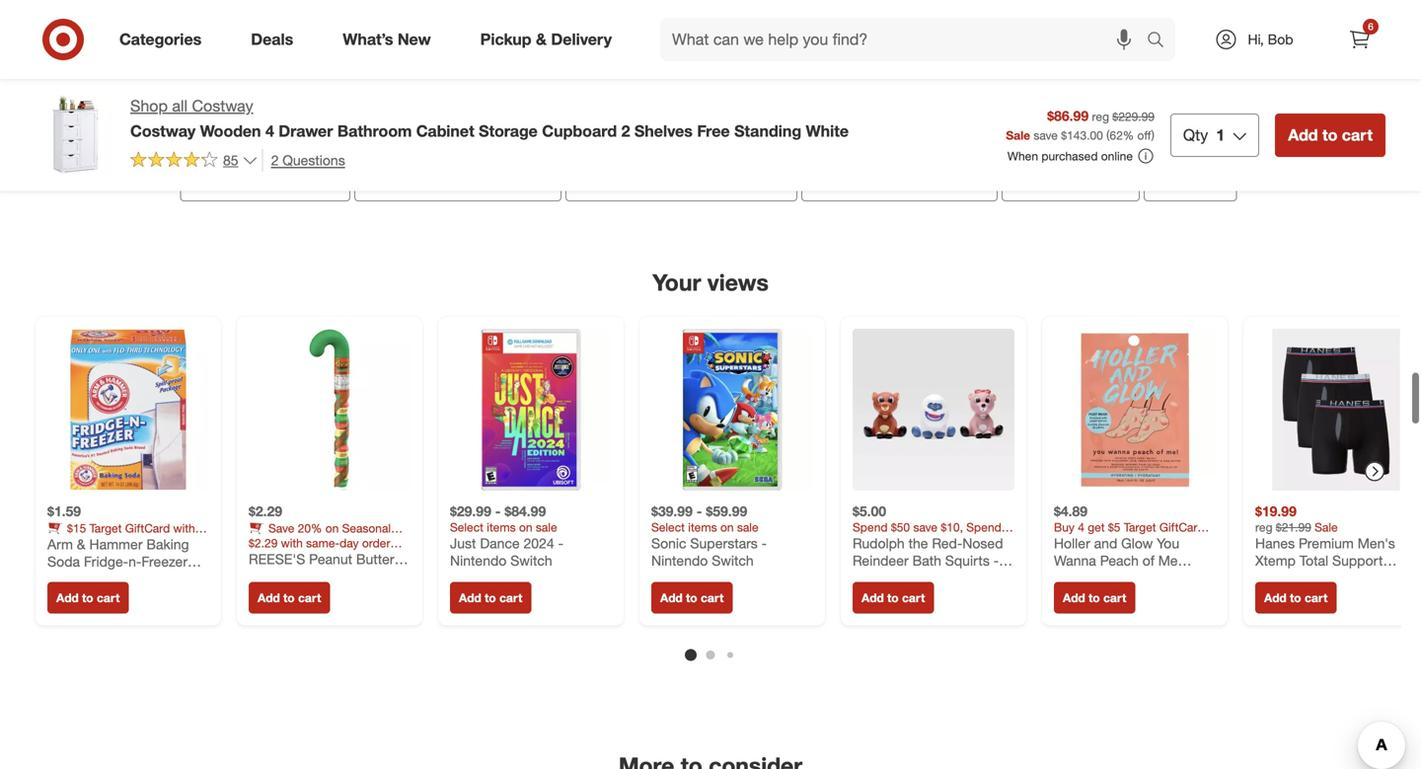 Task type: describe. For each thing, give the bounding box(es) containing it.
categories
[[119, 30, 202, 49]]

purchased
[[1042, 149, 1098, 163]]

giftcard
[[125, 521, 170, 536]]

62
[[1110, 128, 1123, 142]]

rudolph the red-nosed reindeer bath squirts - christmas - 3pc image
[[853, 329, 1015, 491]]

reindeer
[[853, 552, 909, 569]]

just dance 2024 - nintendo switch image
[[450, 329, 612, 491]]

drawer
[[279, 121, 333, 141]]

$86.99
[[1048, 107, 1089, 124]]

arm
[[47, 536, 73, 553]]

cabinet
[[416, 121, 475, 141]]

items for $59.99
[[689, 520, 717, 535]]

add to cart for $29.99 - $84.99
[[459, 590, 523, 605]]

$39.99 - $59.99 select items on sale sonic superstars - nintendo switch
[[652, 503, 767, 569]]

2 questions
[[271, 151, 345, 169]]

6
[[1369, 20, 1374, 33]]

cart for $39.99 - $59.99
[[701, 590, 724, 605]]

dance
[[480, 535, 520, 552]]

storage
[[479, 121, 538, 141]]

white
[[806, 121, 849, 141]]

- right squirts
[[994, 552, 999, 569]]

85 link
[[130, 149, 258, 173]]

2024
[[524, 535, 555, 552]]

$229.99
[[1113, 109, 1155, 124]]

bathroom inside 'shop all costway costway wooden 4 drawer bathroom cabinet storage cupboard 2 shelves free standing white'
[[338, 121, 412, 141]]

the
[[909, 535, 929, 552]]

switch inside $29.99 - $84.99 select items on sale just dance 2024 - nintendo switch
[[511, 552, 553, 569]]

add to cart for $1.59
[[56, 590, 120, 605]]

squirts
[[946, 552, 990, 569]]

- inside arm & hammer baking soda fridge-n-freezer odor absorber - 14oz
[[144, 570, 149, 587]]

bathroom furniture
[[197, 170, 334, 189]]

143.00
[[1068, 128, 1104, 142]]

$29.99 - $84.99 select items on sale just dance 2024 - nintendo switch
[[450, 503, 564, 569]]

bob
[[1268, 31, 1294, 48]]

your
[[653, 269, 701, 296]]

to for $2.29
[[283, 590, 295, 605]]

cart for $19.99
[[1305, 590, 1328, 605]]

$15
[[67, 521, 86, 536]]

& for pickup
[[536, 30, 547, 49]]

$15 target giftcard with $50 home care purchase
[[47, 521, 195, 550]]

add to cart button for $1.59
[[47, 582, 129, 614]]

- left the $59.99
[[697, 503, 703, 520]]

online
[[1102, 149, 1133, 163]]

$84.99
[[505, 503, 546, 520]]

save
[[269, 521, 295, 536]]

on inside save 20% on seasonal candy & snacks
[[326, 521, 339, 536]]

seasonal
[[342, 521, 391, 536]]

furniture
[[271, 170, 334, 189]]

save
[[1034, 128, 1058, 142]]

rudolph the red-nosed reindeer bath squirts - christmas - 3pc
[[853, 535, 1004, 586]]

your views
[[653, 269, 769, 296]]

off
[[1138, 128, 1152, 142]]

- right superstars
[[762, 535, 767, 552]]

add for $4.89
[[1063, 590, 1086, 605]]

$59.99
[[706, 503, 748, 520]]

when purchased online
[[1008, 149, 1133, 163]]

1
[[1217, 125, 1226, 145]]

with
[[173, 521, 195, 536]]

free
[[697, 121, 730, 141]]

on for $59.99
[[721, 520, 734, 535]]

to for $39.99 - $59.99
[[686, 590, 698, 605]]

sale for $19.99
[[1315, 520, 1339, 535]]

absorber
[[82, 570, 140, 587]]

add for $2.29
[[258, 590, 280, 605]]

add to cart button for $29.99 - $84.99
[[450, 582, 532, 614]]

1 vertical spatial costway
[[130, 121, 196, 141]]

0 horizontal spatial 2
[[271, 151, 279, 169]]

shop
[[130, 96, 168, 116]]

$
[[1062, 128, 1068, 142]]

switch inside $39.99 - $59.99 select items on sale sonic superstars - nintendo switch
[[712, 552, 754, 569]]

shelves
[[635, 121, 693, 141]]

hammer
[[89, 536, 143, 553]]

categories link
[[103, 18, 226, 61]]

14oz
[[153, 570, 183, 587]]

3pc
[[929, 569, 953, 586]]

2 questions link
[[262, 149, 345, 172]]

qty 1
[[1184, 125, 1226, 145]]

hanes premium men's xtemp total support pouch anti chafing 3pk boxer briefs image
[[1256, 329, 1418, 491]]

views
[[708, 269, 769, 296]]

pickup & delivery link
[[464, 18, 637, 61]]

related categories
[[609, 114, 813, 142]]

cart for $1.59
[[97, 590, 120, 605]]

(
[[1107, 128, 1110, 142]]

baking
[[147, 536, 189, 553]]

christmas
[[853, 569, 916, 586]]

to for $5.00
[[888, 590, 899, 605]]

pickup & delivery
[[481, 30, 612, 49]]

related
[[609, 114, 692, 142]]

image of costway wooden 4 drawer bathroom cabinet storage cupboard 2 shelves free standing white image
[[36, 95, 115, 174]]

- left 3pc
[[920, 569, 925, 586]]

add to cart for $5.00
[[862, 590, 926, 605]]

add for $29.99 - $84.99
[[459, 590, 482, 605]]

sale for $84.99
[[536, 520, 557, 535]]

)
[[1152, 128, 1155, 142]]

to for $4.89
[[1089, 590, 1101, 605]]

qty
[[1184, 125, 1209, 145]]

what's new link
[[326, 18, 456, 61]]

add to cart button for $39.99 - $59.99
[[652, 582, 733, 614]]

$21.99
[[1277, 520, 1312, 535]]

rudolph
[[853, 535, 905, 552]]

holler and glow you wanna peach of me refreshing foot mask - 0.6 fl oz image
[[1055, 329, 1217, 491]]

shop all costway costway wooden 4 drawer bathroom cabinet storage cupboard 2 shelves free standing white
[[130, 96, 849, 141]]



Task type: vqa. For each thing, say whether or not it's contained in the screenshot.
"displayed"
no



Task type: locate. For each thing, give the bounding box(es) containing it.
bath
[[913, 552, 942, 569]]

1 horizontal spatial bathroom
[[338, 121, 412, 141]]

deals
[[251, 30, 294, 49]]

add for $39.99 - $59.99
[[661, 590, 683, 605]]

add for $1.59
[[56, 590, 79, 605]]

1 horizontal spatial sale
[[1315, 520, 1339, 535]]

$1.59
[[47, 503, 81, 520]]

sale up "when"
[[1007, 128, 1031, 142]]

$2.29
[[249, 503, 282, 520]]

items right sonic
[[689, 520, 717, 535]]

on right $29.99
[[519, 520, 533, 535]]

1 horizontal spatial on
[[519, 520, 533, 535]]

& right arm
[[77, 536, 86, 553]]

add down $21.99
[[1265, 590, 1287, 605]]

0 horizontal spatial items
[[487, 520, 516, 535]]

$19.99
[[1256, 503, 1297, 520]]

sale inside $29.99 - $84.99 select items on sale just dance 2024 - nintendo switch
[[536, 520, 557, 535]]

1 horizontal spatial reg
[[1256, 520, 1273, 535]]

cart
[[1343, 125, 1374, 145], [97, 590, 120, 605], [298, 590, 321, 605], [500, 590, 523, 605], [701, 590, 724, 605], [902, 590, 926, 605], [1104, 590, 1127, 605], [1305, 590, 1328, 605]]

add down $4.89
[[1063, 590, 1086, 605]]

delivery
[[551, 30, 612, 49]]

n-
[[128, 553, 142, 570]]

2 up bathroom furniture
[[271, 151, 279, 169]]

switch down the $59.99
[[712, 552, 754, 569]]

$4.89 link
[[1055, 329, 1217, 569]]

& inside arm & hammer baking soda fridge-n-freezer odor absorber - 14oz
[[77, 536, 86, 553]]

select left superstars
[[652, 520, 685, 535]]

categories
[[698, 114, 813, 142]]

& inside save 20% on seasonal candy & snacks
[[284, 536, 292, 550]]

$4.89
[[1055, 503, 1088, 520]]

all
[[172, 96, 188, 116]]

save 20% on seasonal candy & snacks
[[249, 521, 391, 550]]

reese's peanut butter cups holiday candy filled plastic cane miniatures - 2.17oz image
[[249, 329, 411, 491]]

1 horizontal spatial nintendo
[[652, 552, 708, 569]]

1 vertical spatial bathroom
[[197, 170, 267, 189]]

hi, bob
[[1249, 31, 1294, 48]]

sale inside $86.99 reg $229.99 sale save $ 143.00 ( 62 % off )
[[1007, 128, 1031, 142]]

0 horizontal spatial on
[[326, 521, 339, 536]]

sale inside the $19.99 reg $21.99 sale
[[1315, 520, 1339, 535]]

when
[[1008, 149, 1039, 163]]

$50
[[47, 536, 66, 550]]

items left 2024
[[487, 520, 516, 535]]

add right 1
[[1289, 125, 1319, 145]]

reg for $86.99
[[1093, 109, 1110, 124]]

to for $1.59
[[82, 590, 93, 605]]

reg
[[1093, 109, 1110, 124], [1256, 520, 1273, 535]]

0 vertical spatial reg
[[1093, 109, 1110, 124]]

0 horizontal spatial nintendo
[[450, 552, 507, 569]]

reg left $21.99
[[1256, 520, 1273, 535]]

on inside $39.99 - $59.99 select items on sale sonic superstars - nintendo switch
[[721, 520, 734, 535]]

cart for $29.99 - $84.99
[[500, 590, 523, 605]]

add
[[1289, 125, 1319, 145], [56, 590, 79, 605], [258, 590, 280, 605], [459, 590, 482, 605], [661, 590, 683, 605], [862, 590, 884, 605], [1063, 590, 1086, 605], [1265, 590, 1287, 605]]

add down candy
[[258, 590, 280, 605]]

items inside $39.99 - $59.99 select items on sale sonic superstars - nintendo switch
[[689, 520, 717, 535]]

0 horizontal spatial bathroom
[[197, 170, 267, 189]]

arm & hammer baking soda fridge-n-freezer odor absorber - 14oz image
[[47, 329, 209, 491]]

1 horizontal spatial 2
[[622, 121, 630, 141]]

cart for $4.89
[[1104, 590, 1127, 605]]

1 horizontal spatial items
[[689, 520, 717, 535]]

to
[[1323, 125, 1338, 145], [82, 590, 93, 605], [283, 590, 295, 605], [485, 590, 496, 605], [686, 590, 698, 605], [888, 590, 899, 605], [1089, 590, 1101, 605], [1291, 590, 1302, 605]]

cupboard
[[542, 121, 617, 141]]

sale for $59.99
[[737, 520, 759, 535]]

2 select from the left
[[652, 520, 685, 535]]

0 horizontal spatial reg
[[1093, 109, 1110, 124]]

add to cart for $39.99 - $59.99
[[661, 590, 724, 605]]

1 sale from the left
[[536, 520, 557, 535]]

soda
[[47, 553, 80, 570]]

1 select from the left
[[450, 520, 484, 535]]

fridge-
[[84, 553, 128, 570]]

costway
[[192, 96, 253, 116], [130, 121, 196, 141]]

on right $39.99
[[721, 520, 734, 535]]

hi,
[[1249, 31, 1265, 48]]

add for $19.99
[[1265, 590, 1287, 605]]

select inside $29.99 - $84.99 select items on sale just dance 2024 - nintendo switch
[[450, 520, 484, 535]]

costway up wooden
[[192, 96, 253, 116]]

85
[[223, 151, 239, 169]]

search button
[[1138, 18, 1186, 65]]

to for $19.99
[[1291, 590, 1302, 605]]

nintendo
[[450, 552, 507, 569], [652, 552, 708, 569]]

0 horizontal spatial select
[[450, 520, 484, 535]]

select for just
[[450, 520, 484, 535]]

& for arm
[[77, 536, 86, 553]]

nintendo down $39.99
[[652, 552, 708, 569]]

1 horizontal spatial sale
[[737, 520, 759, 535]]

nintendo inside $39.99 - $59.99 select items on sale sonic superstars - nintendo switch
[[652, 552, 708, 569]]

search
[[1138, 32, 1186, 51]]

0 horizontal spatial &
[[77, 536, 86, 553]]

purchase
[[129, 536, 179, 550]]

0 horizontal spatial sale
[[536, 520, 557, 535]]

sonic
[[652, 535, 687, 552]]

sonic superstars - nintendo switch image
[[652, 329, 814, 491]]

add to cart for $19.99
[[1265, 590, 1328, 605]]

arm & hammer baking soda fridge-n-freezer odor absorber - 14oz
[[47, 536, 189, 587]]

%
[[1123, 128, 1135, 142]]

sale
[[1007, 128, 1031, 142], [1315, 520, 1339, 535]]

sale inside $39.99 - $59.99 select items on sale sonic superstars - nintendo switch
[[737, 520, 759, 535]]

add down christmas
[[862, 590, 884, 605]]

add to cart button for $4.89
[[1055, 582, 1136, 614]]

1 horizontal spatial &
[[284, 536, 292, 550]]

2 horizontal spatial on
[[721, 520, 734, 535]]

add to cart button for $2.29
[[249, 582, 330, 614]]

0 vertical spatial sale
[[1007, 128, 1031, 142]]

bathroom furniture link
[[180, 158, 351, 202]]

sale right $39.99
[[737, 520, 759, 535]]

1 items from the left
[[487, 520, 516, 535]]

- right 2024
[[558, 535, 564, 552]]

bathroom down the 85
[[197, 170, 267, 189]]

1 vertical spatial reg
[[1256, 520, 1273, 535]]

1 vertical spatial 2
[[271, 151, 279, 169]]

on for $84.99
[[519, 520, 533, 535]]

0 horizontal spatial switch
[[511, 552, 553, 569]]

what's
[[343, 30, 393, 49]]

candy
[[249, 536, 281, 550]]

select
[[450, 520, 484, 535], [652, 520, 685, 535]]

0 vertical spatial costway
[[192, 96, 253, 116]]

costway down shop
[[130, 121, 196, 141]]

2 left the shelves
[[622, 121, 630, 141]]

just
[[450, 535, 476, 552]]

items
[[487, 520, 516, 535], [689, 520, 717, 535]]

$5.00
[[853, 503, 887, 520]]

add down odor on the left of page
[[56, 590, 79, 605]]

sale for $86.99
[[1007, 128, 1031, 142]]

select for sonic
[[652, 520, 685, 535]]

on inside $29.99 - $84.99 select items on sale just dance 2024 - nintendo switch
[[519, 520, 533, 535]]

2 nintendo from the left
[[652, 552, 708, 569]]

0 vertical spatial bathroom
[[338, 121, 412, 141]]

reg for $19.99
[[1256, 520, 1273, 535]]

2 horizontal spatial &
[[536, 30, 547, 49]]

wooden
[[200, 121, 261, 141]]

What can we help you find? suggestions appear below search field
[[661, 18, 1152, 61]]

select left $84.99
[[450, 520, 484, 535]]

sale right dance
[[536, 520, 557, 535]]

- left $84.99
[[495, 503, 501, 520]]

care
[[103, 536, 126, 550]]

cart for $2.29
[[298, 590, 321, 605]]

2 sale from the left
[[737, 520, 759, 535]]

& right candy
[[284, 536, 292, 550]]

deals link
[[234, 18, 318, 61]]

0 horizontal spatial sale
[[1007, 128, 1031, 142]]

new
[[398, 30, 431, 49]]

1 nintendo from the left
[[450, 552, 507, 569]]

1 horizontal spatial switch
[[712, 552, 754, 569]]

sale
[[536, 520, 557, 535], [737, 520, 759, 535]]

add to cart button for $5.00
[[853, 582, 934, 614]]

to for $29.99 - $84.99
[[485, 590, 496, 605]]

odor
[[47, 570, 79, 587]]

on right 20%
[[326, 521, 339, 536]]

cart for $5.00
[[902, 590, 926, 605]]

items inside $29.99 - $84.99 select items on sale just dance 2024 - nintendo switch
[[487, 520, 516, 535]]

add to cart for $4.89
[[1063, 590, 1127, 605]]

2
[[622, 121, 630, 141], [271, 151, 279, 169]]

superstars
[[691, 535, 758, 552]]

what's new
[[343, 30, 431, 49]]

& right pickup
[[536, 30, 547, 49]]

add for $5.00
[[862, 590, 884, 605]]

reg inside $86.99 reg $229.99 sale save $ 143.00 ( 62 % off )
[[1093, 109, 1110, 124]]

1 switch from the left
[[511, 552, 553, 569]]

1 vertical spatial sale
[[1315, 520, 1339, 535]]

& inside 'link'
[[536, 30, 547, 49]]

nintendo inside $29.99 - $84.99 select items on sale just dance 2024 - nintendo switch
[[450, 552, 507, 569]]

add to cart for $2.29
[[258, 590, 321, 605]]

sale right $21.99
[[1315, 520, 1339, 535]]

reg inside the $19.99 reg $21.99 sale
[[1256, 520, 1273, 535]]

2 items from the left
[[689, 520, 717, 535]]

4
[[266, 121, 274, 141]]

bathroom
[[338, 121, 412, 141], [197, 170, 267, 189]]

- right n-
[[144, 570, 149, 587]]

items for $84.99
[[487, 520, 516, 535]]

add down just
[[459, 590, 482, 605]]

2 inside 'shop all costway costway wooden 4 drawer bathroom cabinet storage cupboard 2 shelves free standing white'
[[622, 121, 630, 141]]

1 horizontal spatial select
[[652, 520, 685, 535]]

20%
[[298, 521, 322, 536]]

add to cart button for $19.99
[[1256, 582, 1337, 614]]

switch
[[511, 552, 553, 569], [712, 552, 754, 569]]

freezer
[[142, 553, 188, 570]]

bathroom up questions
[[338, 121, 412, 141]]

nintendo down $29.99
[[450, 552, 507, 569]]

reg up "("
[[1093, 109, 1110, 124]]

&
[[536, 30, 547, 49], [77, 536, 86, 553], [284, 536, 292, 550]]

$19.99 reg $21.99 sale
[[1256, 503, 1339, 535]]

$39.99
[[652, 503, 693, 520]]

$86.99 reg $229.99 sale save $ 143.00 ( 62 % off )
[[1007, 107, 1155, 142]]

select inside $39.99 - $59.99 select items on sale sonic superstars - nintendo switch
[[652, 520, 685, 535]]

pickup
[[481, 30, 532, 49]]

add to cart button
[[1276, 113, 1386, 157], [47, 582, 129, 614], [249, 582, 330, 614], [450, 582, 532, 614], [652, 582, 733, 614], [853, 582, 934, 614], [1055, 582, 1136, 614], [1256, 582, 1337, 614]]

switch down $84.99
[[511, 552, 553, 569]]

add down sonic
[[661, 590, 683, 605]]

0 vertical spatial 2
[[622, 121, 630, 141]]

6 link
[[1339, 18, 1382, 61]]

snacks
[[295, 536, 332, 550]]

2 switch from the left
[[712, 552, 754, 569]]

target
[[89, 521, 122, 536]]

standing
[[735, 121, 802, 141]]



